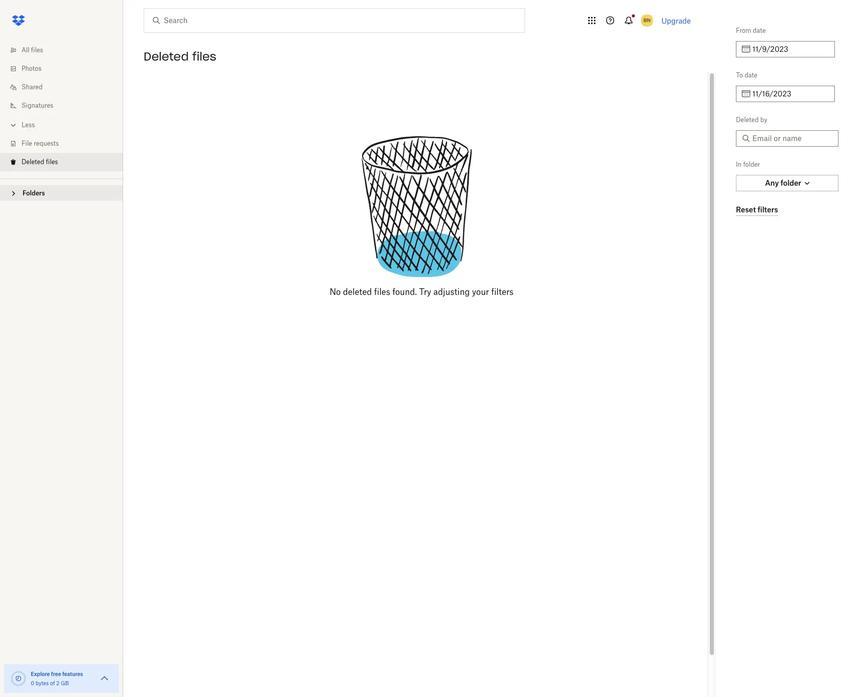 Task type: describe. For each thing, give the bounding box(es) containing it.
less
[[22, 121, 35, 129]]

explore
[[31, 672, 50, 678]]

found.
[[393, 287, 417, 297]]

of
[[50, 681, 55, 687]]

quota usage element
[[10, 671, 27, 687]]

all files
[[22, 46, 43, 54]]

folders button
[[0, 185, 123, 201]]

in
[[737, 161, 742, 168]]

reset filters button
[[737, 204, 779, 216]]

no
[[330, 287, 341, 297]]

explore free features 0 bytes of 2 gb
[[31, 672, 83, 687]]

no deleted files found. try adjusting your filters
[[330, 287, 514, 297]]

signatures link
[[8, 97, 123, 115]]

free
[[51, 672, 61, 678]]

in folder
[[737, 161, 761, 168]]

bn button
[[640, 12, 656, 29]]

to date
[[737, 71, 758, 79]]

deleted inside 'list item'
[[22, 158, 44, 166]]

your
[[472, 287, 490, 297]]

adjusting
[[434, 287, 470, 297]]

from date
[[737, 27, 767, 34]]

upgrade link
[[662, 16, 692, 25]]

1 vertical spatial deleted
[[737, 116, 759, 124]]

file
[[22, 140, 32, 147]]

0 horizontal spatial filters
[[492, 287, 514, 297]]

file requests
[[22, 140, 59, 147]]

list containing all files
[[0, 35, 123, 179]]

any folder
[[766, 179, 802, 187]]

photos link
[[8, 60, 123, 78]]

filters inside the reset filters button
[[758, 205, 779, 214]]

any folder button
[[737, 175, 839, 192]]

0
[[31, 681, 34, 687]]



Task type: vqa. For each thing, say whether or not it's contained in the screenshot.
desktop
no



Task type: locate. For each thing, give the bounding box(es) containing it.
file requests link
[[8, 135, 123, 153]]

date
[[754, 27, 767, 34], [745, 71, 758, 79]]

From date text field
[[753, 44, 830, 55]]

0 vertical spatial deleted
[[144, 49, 189, 64]]

1 horizontal spatial deleted
[[144, 49, 189, 64]]

Search text field
[[164, 15, 504, 26]]

deleted files inside 'list item'
[[22, 158, 58, 166]]

0 horizontal spatial folder
[[744, 161, 761, 168]]

0 horizontal spatial deleted
[[22, 158, 44, 166]]

signatures
[[22, 102, 53, 109]]

all
[[22, 46, 29, 54]]

0 vertical spatial folder
[[744, 161, 761, 168]]

1 horizontal spatial deleted files
[[144, 49, 217, 64]]

folder for any folder
[[781, 179, 802, 187]]

2 vertical spatial deleted
[[22, 158, 44, 166]]

date right to
[[745, 71, 758, 79]]

folder for in folder
[[744, 161, 761, 168]]

to
[[737, 71, 744, 79]]

list
[[0, 35, 123, 179]]

2 horizontal spatial deleted
[[737, 116, 759, 124]]

filters
[[758, 205, 779, 214], [492, 287, 514, 297]]

date for to date
[[745, 71, 758, 79]]

To date text field
[[753, 88, 830, 100]]

deleted by
[[737, 116, 768, 124]]

1 horizontal spatial folder
[[781, 179, 802, 187]]

0 horizontal spatial deleted files
[[22, 158, 58, 166]]

any
[[766, 179, 780, 187]]

filters right your
[[492, 287, 514, 297]]

shared
[[22, 83, 43, 91]]

deleted files list item
[[0, 153, 123, 171]]

files inside 'list item'
[[46, 158, 58, 166]]

by
[[761, 116, 768, 124]]

0 vertical spatial deleted files
[[144, 49, 217, 64]]

1 horizontal spatial filters
[[758, 205, 779, 214]]

bn
[[644, 17, 651, 24]]

all files link
[[8, 41, 123, 60]]

reset filters
[[737, 205, 779, 214]]

reset
[[737, 205, 757, 214]]

filters right reset
[[758, 205, 779, 214]]

1 vertical spatial filters
[[492, 287, 514, 297]]

folder inside button
[[781, 179, 802, 187]]

2
[[56, 681, 60, 687]]

less image
[[8, 120, 18, 130]]

photos
[[22, 65, 42, 72]]

upgrade
[[662, 16, 692, 25]]

folders
[[23, 189, 45, 197]]

date right from
[[754, 27, 767, 34]]

0 vertical spatial date
[[754, 27, 767, 34]]

1 vertical spatial deleted files
[[22, 158, 58, 166]]

gb
[[61, 681, 69, 687]]

deleted files
[[144, 49, 217, 64], [22, 158, 58, 166]]

date for from date
[[754, 27, 767, 34]]

folder right any
[[781, 179, 802, 187]]

deleted
[[144, 49, 189, 64], [737, 116, 759, 124], [22, 158, 44, 166]]

0 vertical spatial filters
[[758, 205, 779, 214]]

from
[[737, 27, 752, 34]]

1 vertical spatial date
[[745, 71, 758, 79]]

requests
[[34, 140, 59, 147]]

bytes
[[36, 681, 49, 687]]

Deleted by text field
[[753, 133, 833, 144]]

folder right in
[[744, 161, 761, 168]]

try
[[420, 287, 432, 297]]

deleted
[[343, 287, 372, 297]]

dropbox image
[[8, 10, 29, 31]]

deleted files link
[[8, 153, 123, 171]]

shared link
[[8, 78, 123, 97]]

folder
[[744, 161, 761, 168], [781, 179, 802, 187]]

features
[[62, 672, 83, 678]]

1 vertical spatial folder
[[781, 179, 802, 187]]

files
[[31, 46, 43, 54], [192, 49, 217, 64], [46, 158, 58, 166], [375, 287, 391, 297]]



